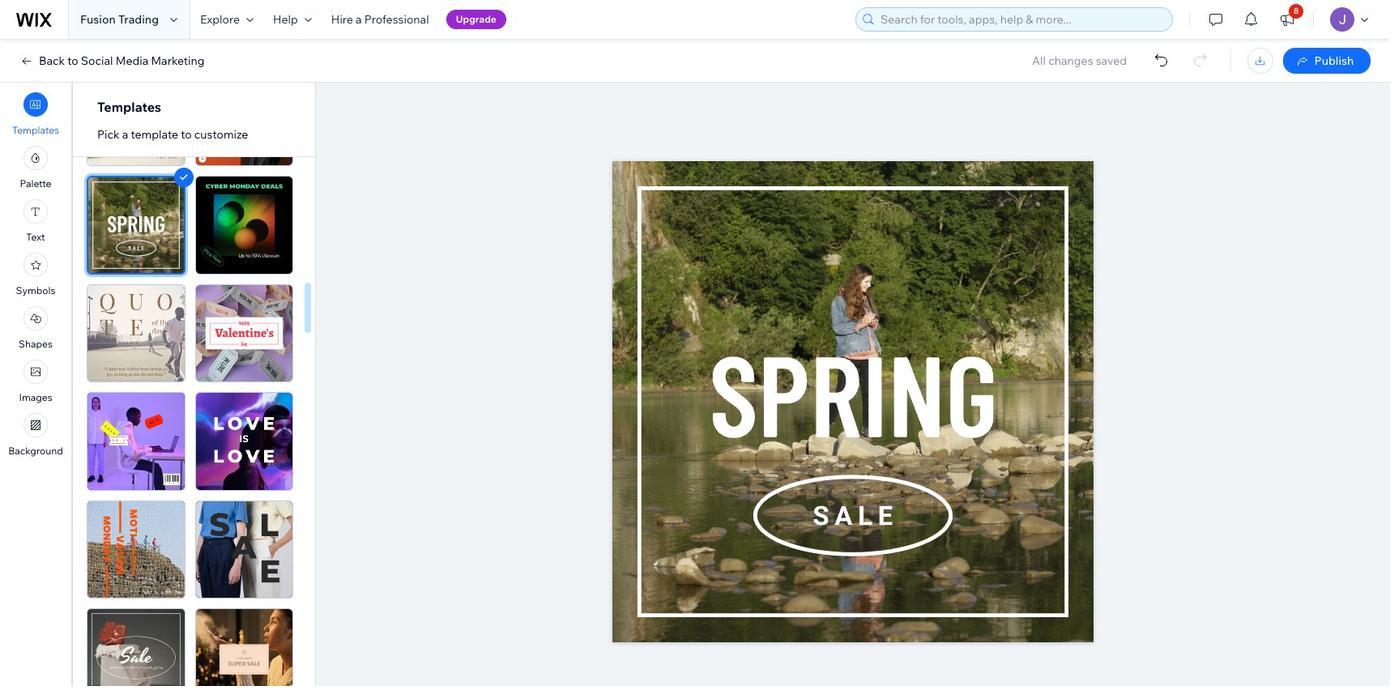 Task type: vqa. For each thing, say whether or not it's contained in the screenshot.
Shapes
yes



Task type: locate. For each thing, give the bounding box(es) containing it.
8 button
[[1270, 0, 1306, 39]]

palette
[[20, 177, 51, 190]]

background button
[[8, 413, 63, 457]]

a
[[356, 12, 362, 27], [122, 127, 128, 142]]

social
[[81, 53, 113, 68]]

Search for tools, apps, help & more... field
[[876, 8, 1168, 31]]

shapes button
[[19, 306, 53, 350]]

1 vertical spatial a
[[122, 127, 128, 142]]

back to social media marketing button
[[19, 53, 205, 68]]

1 horizontal spatial to
[[181, 127, 192, 142]]

all changes saved
[[1033, 53, 1127, 68]]

to right template
[[181, 127, 192, 142]]

explore
[[200, 12, 240, 27]]

hire
[[331, 12, 353, 27]]

to
[[67, 53, 78, 68], [181, 127, 192, 142]]

pick
[[97, 127, 120, 142]]

0 vertical spatial a
[[356, 12, 362, 27]]

templates
[[97, 99, 161, 115], [12, 124, 59, 136]]

a right pick on the top of page
[[122, 127, 128, 142]]

saved
[[1096, 53, 1127, 68]]

0 horizontal spatial to
[[67, 53, 78, 68]]

publish
[[1315, 53, 1355, 68]]

upgrade button
[[446, 10, 506, 29]]

templates button
[[12, 92, 59, 136]]

0 horizontal spatial templates
[[12, 124, 59, 136]]

to right back
[[67, 53, 78, 68]]

templates up 'palette' button
[[12, 124, 59, 136]]

1 vertical spatial to
[[181, 127, 192, 142]]

0 vertical spatial templates
[[97, 99, 161, 115]]

upgrade
[[456, 13, 497, 25]]

back
[[39, 53, 65, 68]]

hire a professional
[[331, 12, 429, 27]]

menu containing templates
[[0, 88, 71, 462]]

trading
[[118, 12, 159, 27]]

fusion
[[80, 12, 116, 27]]

images
[[19, 391, 52, 404]]

0 horizontal spatial a
[[122, 127, 128, 142]]

templates up pick on the top of page
[[97, 99, 161, 115]]

all
[[1033, 53, 1046, 68]]

menu
[[0, 88, 71, 462]]

professional
[[365, 12, 429, 27]]

a right the hire at the left top
[[356, 12, 362, 27]]

publish button
[[1284, 48, 1371, 74]]

a for template
[[122, 127, 128, 142]]

customize
[[194, 127, 248, 142]]

1 horizontal spatial templates
[[97, 99, 161, 115]]

1 horizontal spatial a
[[356, 12, 362, 27]]



Task type: describe. For each thing, give the bounding box(es) containing it.
1 vertical spatial templates
[[12, 124, 59, 136]]

0 vertical spatial to
[[67, 53, 78, 68]]

help
[[273, 12, 298, 27]]

hire a professional link
[[322, 0, 439, 39]]

images button
[[19, 360, 52, 404]]

symbols
[[16, 284, 55, 297]]

background
[[8, 445, 63, 457]]

media
[[116, 53, 149, 68]]

a for professional
[[356, 12, 362, 27]]

text button
[[24, 199, 48, 243]]

palette button
[[20, 146, 51, 190]]

help button
[[263, 0, 322, 39]]

changes
[[1049, 53, 1094, 68]]

text
[[26, 231, 45, 243]]

shapes
[[19, 338, 53, 350]]

marketing
[[151, 53, 205, 68]]

back to social media marketing
[[39, 53, 205, 68]]

fusion trading
[[80, 12, 159, 27]]

symbols button
[[16, 253, 55, 297]]

pick a template to customize
[[97, 127, 248, 142]]

8
[[1294, 6, 1299, 16]]

template
[[131, 127, 178, 142]]



